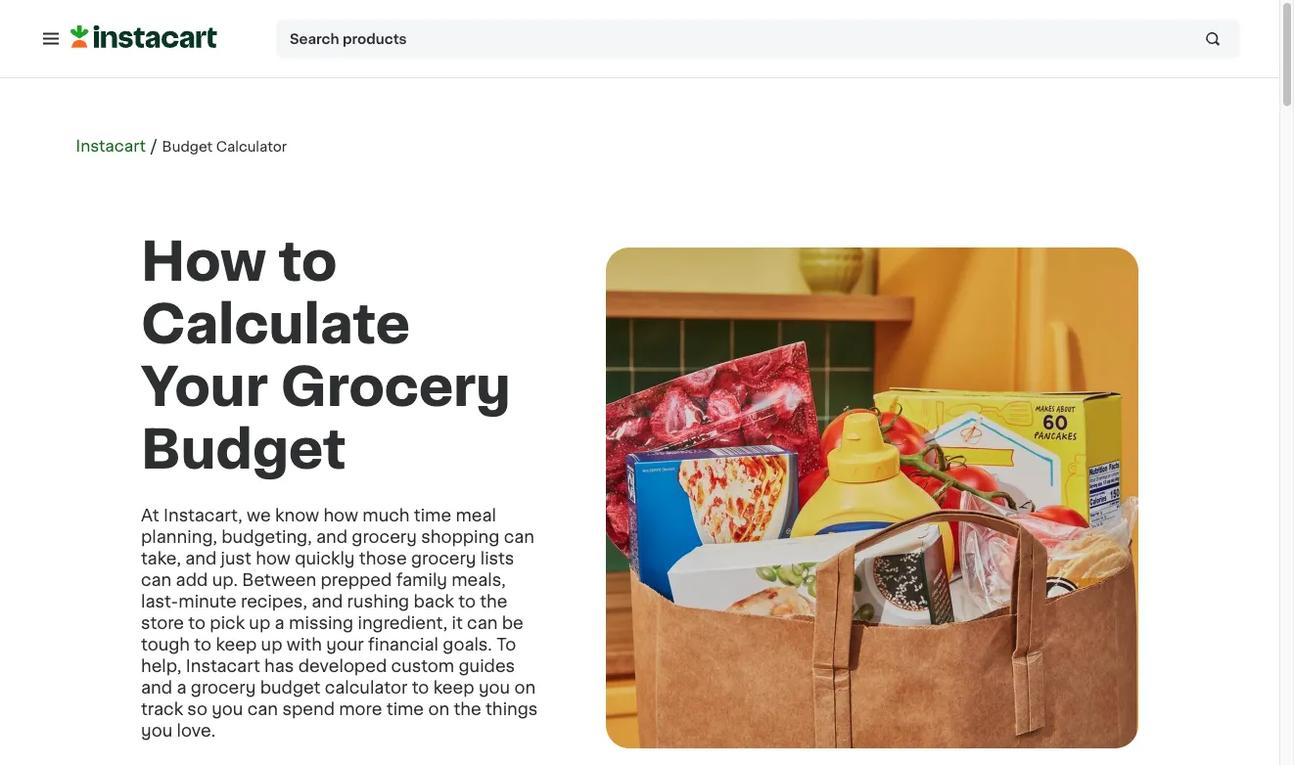 Task type: locate. For each thing, give the bounding box(es) containing it.
0 horizontal spatial on
[[428, 702, 450, 718]]

you
[[479, 680, 510, 697], [212, 702, 243, 718], [141, 723, 173, 740]]

love.
[[177, 723, 216, 740]]

minute
[[178, 594, 237, 611]]

instacart inside at instacart, we know how much time meal planning, budgeting, and grocery shopping can take, and just how quickly those grocery lists can add up. between prepped family meals, last-minute recipes, and rushing back to the store to pick up a missing ingredient, it can be tough to keep up with your financial goals. to help, instacart has developed custom guides and a grocery budget calculator to keep you on track so you can spend more time on the things you love.
[[186, 659, 260, 675]]

to down pick
[[194, 637, 212, 654]]

tough
[[141, 637, 190, 654]]

1 vertical spatial you
[[212, 702, 243, 718]]

how up between
[[256, 551, 291, 568]]

on
[[515, 680, 536, 697], [428, 702, 450, 718]]

2 horizontal spatial you
[[479, 680, 510, 697]]

budget up we
[[141, 425, 346, 476]]

add
[[176, 572, 208, 589]]

grocery up the so
[[191, 680, 256, 697]]

the
[[480, 594, 508, 611], [454, 702, 481, 718]]

0 vertical spatial time
[[414, 508, 452, 524]]

much
[[363, 508, 410, 524]]

instacart / budget calculator
[[76, 139, 287, 154]]

up up has
[[261, 637, 283, 654]]

to up calculate
[[279, 237, 337, 288]]

budget inside how to calculate your grocery budget
[[141, 425, 346, 476]]

0 horizontal spatial you
[[141, 723, 173, 740]]

know
[[275, 508, 319, 524]]

0 horizontal spatial instacart
[[76, 139, 146, 154]]

the left the things
[[454, 702, 481, 718]]

keep
[[216, 637, 257, 654], [434, 680, 475, 697]]

0 vertical spatial grocery
[[352, 529, 417, 546]]

you down track
[[141, 723, 173, 740]]

0 horizontal spatial a
[[177, 680, 187, 697]]

1 vertical spatial the
[[454, 702, 481, 718]]

how right know
[[324, 508, 358, 524]]

0 vertical spatial how
[[324, 508, 358, 524]]

grocery
[[352, 529, 417, 546], [411, 551, 476, 568], [191, 680, 256, 697]]

1 vertical spatial keep
[[434, 680, 475, 697]]

1 vertical spatial instacart
[[186, 659, 260, 675]]

calculate
[[141, 299, 410, 351]]

take,
[[141, 551, 181, 568]]

a down recipes,
[[275, 616, 285, 632]]

track
[[141, 702, 183, 718]]

on down custom
[[428, 702, 450, 718]]

search icon image
[[1205, 30, 1222, 48]]

a
[[275, 616, 285, 632], [177, 680, 187, 697]]

just
[[221, 551, 252, 568]]

budget
[[162, 140, 213, 154], [141, 425, 346, 476]]

instacart down pick
[[186, 659, 260, 675]]

to down minute
[[188, 616, 206, 632]]

time up shopping
[[414, 508, 452, 524]]

instacart link
[[76, 139, 146, 154]]

with
[[287, 637, 322, 654]]

1 horizontal spatial how
[[324, 508, 358, 524]]

time down calculator
[[387, 702, 424, 718]]

help,
[[141, 659, 182, 675]]

budgeting,
[[222, 529, 312, 546]]

0 vertical spatial instacart
[[76, 139, 146, 154]]

missing
[[289, 616, 354, 632]]

1 horizontal spatial a
[[275, 616, 285, 632]]

it
[[452, 616, 463, 632]]

meals,
[[452, 572, 506, 589]]

/
[[151, 139, 157, 154]]

0 horizontal spatial how
[[256, 551, 291, 568]]

keep down custom
[[434, 680, 475, 697]]

0 vertical spatial you
[[479, 680, 510, 697]]

0 vertical spatial keep
[[216, 637, 257, 654]]

calculator
[[216, 140, 287, 154]]

0 horizontal spatial keep
[[216, 637, 257, 654]]

to
[[279, 237, 337, 288], [459, 594, 476, 611], [188, 616, 206, 632], [194, 637, 212, 654], [412, 680, 429, 697]]

1 vertical spatial grocery
[[411, 551, 476, 568]]

up
[[249, 616, 271, 632], [261, 637, 283, 654]]

keep down pick
[[216, 637, 257, 654]]

store
[[141, 616, 184, 632]]

1 vertical spatial up
[[261, 637, 283, 654]]

pick
[[210, 616, 245, 632]]

Search products search field
[[276, 19, 1241, 58]]

1 vertical spatial budget
[[141, 425, 346, 476]]

planning,
[[141, 529, 217, 546]]

to down custom
[[412, 680, 429, 697]]

2 vertical spatial you
[[141, 723, 173, 740]]

how to calculate your grocery budget image
[[606, 248, 1139, 749]]

developed
[[298, 659, 387, 675]]

budget right /
[[162, 140, 213, 154]]

instacart home image
[[71, 25, 217, 48]]

grocery down shopping
[[411, 551, 476, 568]]

on up the things
[[515, 680, 536, 697]]

2 vertical spatial grocery
[[191, 680, 256, 697]]

grocery up the those
[[352, 529, 417, 546]]

None search field
[[276, 19, 1241, 58]]

how
[[324, 508, 358, 524], [256, 551, 291, 568]]

has
[[265, 659, 294, 675]]

things
[[486, 702, 538, 718]]

can up lists
[[504, 529, 535, 546]]

open main menu image
[[39, 27, 63, 50]]

0 vertical spatial on
[[515, 680, 536, 697]]

can up last- at the bottom left of page
[[141, 572, 172, 589]]

1 horizontal spatial on
[[515, 680, 536, 697]]

0 vertical spatial budget
[[162, 140, 213, 154]]

instacart
[[76, 139, 146, 154], [186, 659, 260, 675]]

budget
[[260, 680, 321, 697]]

you right the so
[[212, 702, 243, 718]]

financial
[[368, 637, 439, 654]]

0 vertical spatial up
[[249, 616, 271, 632]]

and
[[316, 529, 348, 546], [185, 551, 217, 568], [312, 594, 343, 611], [141, 680, 172, 697]]

1 horizontal spatial instacart
[[186, 659, 260, 675]]

up.
[[212, 572, 238, 589]]

the down the meals,
[[480, 594, 508, 611]]

up down recipes,
[[249, 616, 271, 632]]

a up track
[[177, 680, 187, 697]]

time
[[414, 508, 452, 524], [387, 702, 424, 718]]

can
[[504, 529, 535, 546], [141, 572, 172, 589], [467, 616, 498, 632], [248, 702, 278, 718]]

you down guides
[[479, 680, 510, 697]]

instacart left /
[[76, 139, 146, 154]]

1 horizontal spatial you
[[212, 702, 243, 718]]

1 vertical spatial a
[[177, 680, 187, 697]]



Task type: vqa. For each thing, say whether or not it's contained in the screenshot.
love.
yes



Task type: describe. For each thing, give the bounding box(es) containing it.
how
[[141, 237, 267, 288]]

recipes,
[[241, 594, 307, 611]]

spend
[[282, 702, 335, 718]]

grocery
[[281, 362, 511, 414]]

be
[[502, 616, 524, 632]]

to up it
[[459, 594, 476, 611]]

and up quickly
[[316, 529, 348, 546]]

your
[[141, 362, 268, 414]]

so
[[187, 702, 208, 718]]

last-
[[141, 594, 178, 611]]

back
[[414, 594, 454, 611]]

family
[[396, 572, 448, 589]]

at instacart, we know how much time meal planning, budgeting, and grocery shopping can take, and just how quickly those grocery lists can add up. between prepped family meals, last-minute recipes, and rushing back to the store to pick up a missing ingredient, it can be tough to keep up with your financial goals. to help, instacart has developed custom guides and a grocery budget calculator to keep you on track so you can spend more time on the things you love.
[[141, 508, 538, 740]]

instacart,
[[164, 508, 243, 524]]

guides
[[459, 659, 515, 675]]

0 vertical spatial a
[[275, 616, 285, 632]]

custom
[[391, 659, 455, 675]]

at
[[141, 508, 159, 524]]

and down help,
[[141, 680, 172, 697]]

how to calculate your grocery budget
[[141, 237, 511, 476]]

calculator
[[325, 680, 408, 697]]

can down the budget
[[248, 702, 278, 718]]

your
[[326, 637, 364, 654]]

0 vertical spatial the
[[480, 594, 508, 611]]

to
[[497, 637, 516, 654]]

shopping
[[421, 529, 500, 546]]

meal
[[456, 508, 496, 524]]

1 horizontal spatial keep
[[434, 680, 475, 697]]

and up add
[[185, 551, 217, 568]]

rushing
[[347, 594, 410, 611]]

1 vertical spatial on
[[428, 702, 450, 718]]

we
[[247, 508, 271, 524]]

budget inside instacart / budget calculator
[[162, 140, 213, 154]]

1 vertical spatial how
[[256, 551, 291, 568]]

those
[[359, 551, 407, 568]]

and up missing at the bottom left
[[312, 594, 343, 611]]

can right it
[[467, 616, 498, 632]]

goals.
[[443, 637, 492, 654]]

1 vertical spatial time
[[387, 702, 424, 718]]

more
[[339, 702, 382, 718]]

between
[[242, 572, 316, 589]]

quickly
[[295, 551, 355, 568]]

lists
[[481, 551, 515, 568]]

ingredient,
[[358, 616, 448, 632]]

prepped
[[321, 572, 392, 589]]

to inside how to calculate your grocery budget
[[279, 237, 337, 288]]



